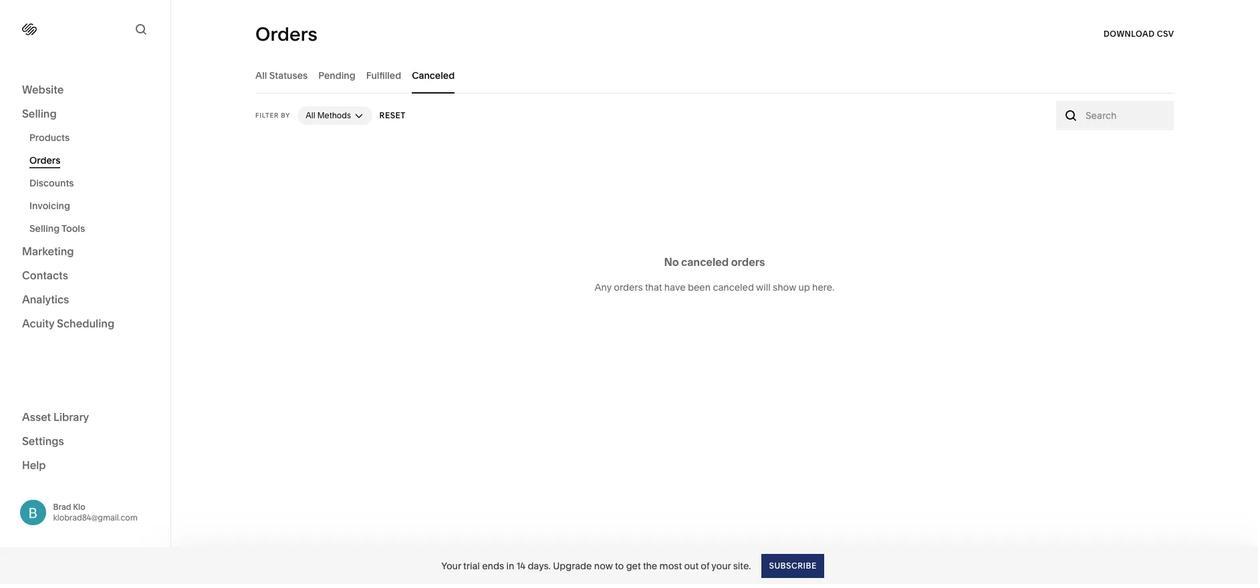 Task type: vqa. For each thing, say whether or not it's contained in the screenshot.
Statuses
yes



Task type: describe. For each thing, give the bounding box(es) containing it.
invoicing
[[29, 200, 70, 212]]

reset
[[380, 110, 406, 120]]

here.
[[812, 281, 835, 293]]

no
[[664, 255, 679, 268]]

no canceled orders
[[664, 255, 765, 268]]

all for all statuses
[[255, 69, 267, 81]]

acuity scheduling
[[22, 317, 114, 330]]

products link
[[29, 126, 156, 149]]

selling for selling
[[22, 107, 57, 120]]

your
[[711, 560, 731, 572]]

to
[[615, 560, 624, 572]]

analytics
[[22, 293, 69, 306]]

all methods
[[306, 110, 351, 120]]

settings link
[[22, 433, 148, 450]]

filter
[[255, 112, 279, 119]]

csv
[[1157, 29, 1174, 39]]

selling tools
[[29, 223, 85, 235]]

invoicing link
[[29, 195, 156, 217]]

of
[[701, 560, 709, 572]]

selling tools link
[[29, 217, 156, 240]]

website link
[[22, 82, 148, 98]]

scheduling
[[57, 317, 114, 330]]

get
[[626, 560, 641, 572]]

all methods button
[[298, 106, 372, 125]]

discounts
[[29, 177, 74, 189]]

1 vertical spatial canceled
[[713, 281, 754, 293]]

asset library link
[[22, 409, 148, 425]]

site.
[[733, 560, 751, 572]]

download csv
[[1103, 29, 1174, 39]]

website
[[22, 83, 64, 96]]

0 horizontal spatial orders
[[614, 281, 643, 293]]

brad klo klobrad84@gmail.com
[[53, 502, 138, 523]]

all statuses
[[255, 69, 308, 81]]

canceled
[[412, 69, 455, 81]]

tab list containing all statuses
[[255, 57, 1174, 94]]

statuses
[[269, 69, 308, 81]]

methods
[[317, 110, 351, 120]]

marketing
[[22, 245, 74, 258]]

been
[[688, 281, 711, 293]]

subscribe button
[[762, 554, 824, 578]]

show
[[773, 281, 796, 293]]

1 horizontal spatial orders
[[731, 255, 765, 268]]

orders link
[[29, 149, 156, 172]]

klo
[[73, 502, 85, 512]]

days.
[[528, 560, 551, 572]]

acuity
[[22, 317, 54, 330]]

selling for selling tools
[[29, 223, 60, 235]]

brad
[[53, 502, 71, 512]]

0 horizontal spatial orders
[[29, 154, 60, 166]]

help
[[22, 458, 46, 472]]

in
[[506, 560, 514, 572]]

contacts
[[22, 269, 68, 282]]

help link
[[22, 458, 46, 472]]



Task type: locate. For each thing, give the bounding box(es) containing it.
1 vertical spatial all
[[306, 110, 315, 120]]

fulfilled button
[[366, 57, 401, 94]]

your trial ends in 14 days. upgrade now to get the most out of your site.
[[441, 560, 751, 572]]

pending button
[[318, 57, 355, 94]]

any
[[595, 281, 612, 293]]

0 vertical spatial all
[[255, 69, 267, 81]]

canceled left will
[[713, 281, 754, 293]]

all left "statuses"
[[255, 69, 267, 81]]

orders up "statuses"
[[255, 23, 317, 45]]

canceled button
[[412, 57, 455, 94]]

acuity scheduling link
[[22, 316, 148, 332]]

asset
[[22, 410, 51, 423]]

Search field
[[1086, 108, 1166, 123]]

filter by
[[255, 112, 290, 119]]

settings
[[22, 434, 64, 448]]

now
[[594, 560, 613, 572]]

fulfilled
[[366, 69, 401, 81]]

library
[[53, 410, 89, 423]]

all left 'methods'
[[306, 110, 315, 120]]

marketing link
[[22, 244, 148, 260]]

all statuses button
[[255, 57, 308, 94]]

have
[[664, 281, 686, 293]]

selling
[[22, 107, 57, 120], [29, 223, 60, 235]]

14
[[516, 560, 525, 572]]

trial
[[463, 560, 480, 572]]

orders
[[731, 255, 765, 268], [614, 281, 643, 293]]

0 vertical spatial selling
[[22, 107, 57, 120]]

klobrad84@gmail.com
[[53, 513, 138, 523]]

orders down the products
[[29, 154, 60, 166]]

upgrade
[[553, 560, 592, 572]]

contacts link
[[22, 268, 148, 284]]

ends
[[482, 560, 504, 572]]

any orders that have been canceled will show up here.
[[595, 281, 835, 293]]

all for all methods
[[306, 110, 315, 120]]

0 horizontal spatial all
[[255, 69, 267, 81]]

will
[[756, 281, 771, 293]]

tools
[[62, 223, 85, 235]]

download csv button
[[1103, 22, 1174, 46]]

canceled up been
[[681, 255, 729, 268]]

pending
[[318, 69, 355, 81]]

1 horizontal spatial all
[[306, 110, 315, 120]]

most
[[660, 560, 682, 572]]

discounts link
[[29, 172, 156, 195]]

orders up will
[[731, 255, 765, 268]]

all
[[255, 69, 267, 81], [306, 110, 315, 120]]

selling down website
[[22, 107, 57, 120]]

all inside button
[[306, 110, 315, 120]]

analytics link
[[22, 292, 148, 308]]

the
[[643, 560, 657, 572]]

download
[[1103, 29, 1154, 39]]

all inside button
[[255, 69, 267, 81]]

selling link
[[22, 106, 148, 122]]

1 vertical spatial selling
[[29, 223, 60, 235]]

canceled
[[681, 255, 729, 268], [713, 281, 754, 293]]

up
[[798, 281, 810, 293]]

products
[[29, 132, 70, 144]]

orders
[[255, 23, 317, 45], [29, 154, 60, 166]]

1 vertical spatial orders
[[614, 281, 643, 293]]

subscribe
[[769, 561, 817, 571]]

that
[[645, 281, 662, 293]]

selling up marketing
[[29, 223, 60, 235]]

0 vertical spatial canceled
[[681, 255, 729, 268]]

1 horizontal spatial orders
[[255, 23, 317, 45]]

0 vertical spatial orders
[[255, 23, 317, 45]]

your
[[441, 560, 461, 572]]

orders right any
[[614, 281, 643, 293]]

reset button
[[380, 104, 406, 128]]

1 vertical spatial orders
[[29, 154, 60, 166]]

0 vertical spatial orders
[[731, 255, 765, 268]]

asset library
[[22, 410, 89, 423]]

by
[[281, 112, 290, 119]]

tab list
[[255, 57, 1174, 94]]

out
[[684, 560, 699, 572]]



